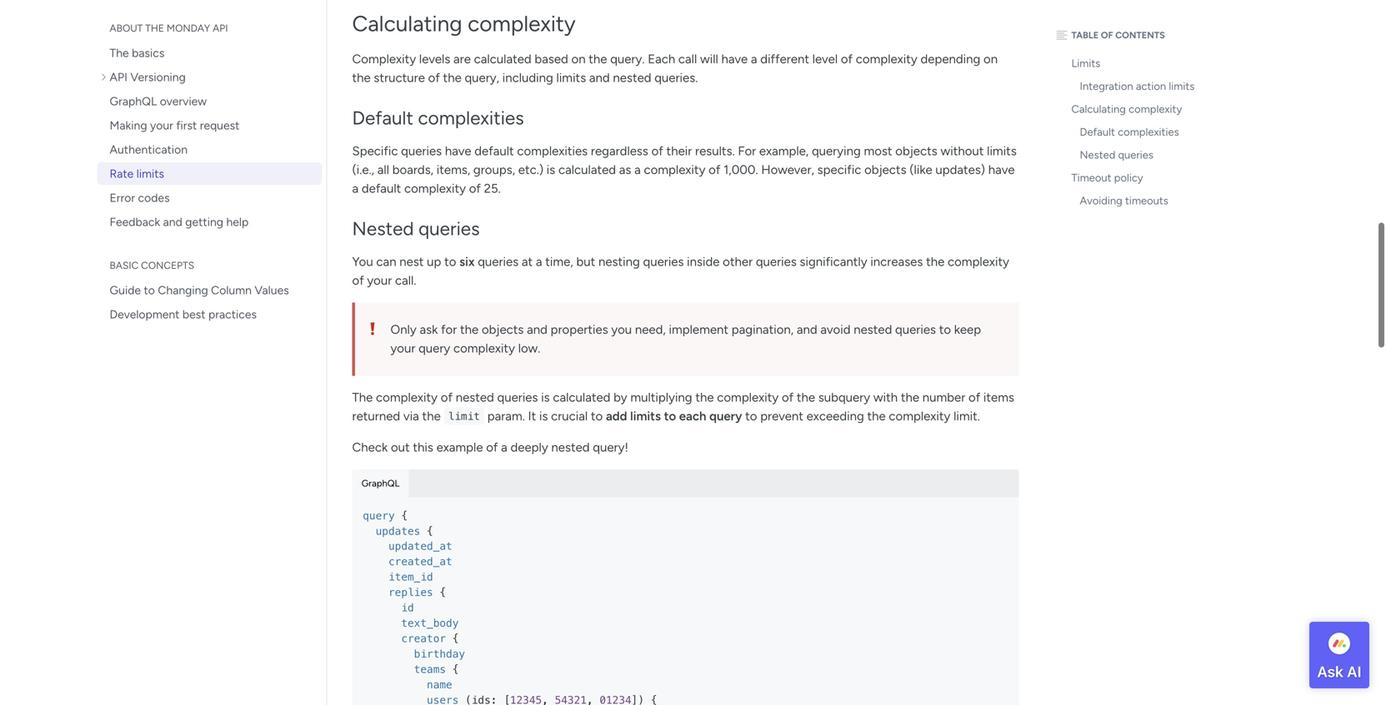 Task type: locate. For each thing, give the bounding box(es) containing it.
with
[[873, 390, 898, 405]]

queries at a time, but nesting queries inside other queries significantly increases the complexity of your call.
[[352, 255, 1009, 289]]

tab panel
[[352, 498, 1019, 706]]

and inside 'complexity levels are calculated based on the query. each call will have a different level of complexity depending on the structure of the query, including limits and nested queries.'
[[589, 70, 610, 85]]

0 vertical spatial calculating
[[352, 11, 462, 37]]

at
[[522, 255, 533, 270]]

1 vertical spatial query
[[709, 409, 742, 424]]

nested right avoid in the right top of the page
[[854, 323, 892, 338]]

action
[[1136, 80, 1166, 93]]

calculating complexity
[[352, 11, 576, 37], [1071, 103, 1182, 116]]

example,
[[759, 144, 809, 159]]

example
[[436, 440, 483, 455]]

default
[[352, 107, 413, 129], [1080, 125, 1115, 139]]

complexity down items, at the left top of the page
[[404, 181, 466, 196]]

and down codes at left
[[163, 215, 182, 229]]

2 vertical spatial objects
[[482, 323, 524, 338]]

0 horizontal spatial api
[[110, 70, 127, 84]]

0 horizontal spatial calculating
[[352, 11, 462, 37]]

complexity up keep
[[948, 255, 1009, 270]]

default down all
[[362, 181, 401, 196]]

keep
[[954, 323, 981, 338]]

graphql overview link
[[97, 90, 322, 113]]

making your first request link
[[97, 114, 322, 137]]

0 vertical spatial the
[[110, 46, 129, 60]]

your down can
[[367, 274, 392, 289]]

calculated up crucial
[[553, 390, 611, 405]]

1 vertical spatial your
[[367, 274, 392, 289]]

your inside queries at a time, but nesting queries inside other queries significantly increases the complexity of your call.
[[367, 274, 392, 289]]

nested up limit
[[456, 390, 494, 405]]

for
[[738, 144, 756, 159]]

calculated inside specific queries have default complexities regardless of their results. for example, querying most objects without limits (i.e., all boards, items, groups, etc.) is calculated as a complexity of 1,000. however, specific objects (like updates) have a default complexity of 25.
[[558, 163, 616, 178]]

1 vertical spatial calculated
[[558, 163, 616, 178]]

complexity up "limit param. it is crucial to add limits to each query to prevent exceeding the complexity limit."
[[717, 390, 779, 405]]

1 vertical spatial nested queries
[[352, 218, 480, 240]]

2 vertical spatial have
[[988, 163, 1015, 178]]

nest
[[399, 255, 424, 270]]

api up the basics link
[[213, 22, 228, 34]]

default up specific
[[352, 107, 413, 129]]

queries up 'policy'
[[1118, 148, 1154, 162]]

1 horizontal spatial the
[[352, 390, 373, 405]]

0 horizontal spatial calculating complexity
[[352, 11, 576, 37]]

can
[[376, 255, 396, 270]]

calculated down regardless
[[558, 163, 616, 178]]

via
[[403, 409, 419, 424]]

request
[[200, 118, 240, 133]]

limits right without
[[987, 144, 1017, 159]]

1 horizontal spatial calculating complexity
[[1071, 103, 1182, 116]]

queries up boards,
[[401, 144, 442, 159]]

of down you
[[352, 274, 364, 289]]

api up graphql
[[110, 70, 127, 84]]

will
[[700, 52, 718, 67]]

show subpages for api versioning image
[[101, 71, 110, 83]]

limits inside 'complexity levels are calculated based on the query. each call will have a different level of complexity depending on the structure of the query, including limits and nested queries.'
[[556, 70, 586, 85]]

inside
[[687, 255, 720, 270]]

limit param. it is crucial to add limits to each query to prevent exceeding the complexity limit.
[[448, 409, 980, 424]]

default up groups, on the top of page
[[474, 144, 514, 159]]

ai
[[1347, 664, 1362, 681]]

have right updates) on the top right
[[988, 163, 1015, 178]]

2 vertical spatial your
[[391, 341, 415, 356]]

queries up param.
[[497, 390, 538, 405]]

0 horizontal spatial default
[[362, 181, 401, 196]]

{ up updated_at
[[427, 525, 433, 538]]

increases
[[870, 255, 923, 270]]

complexity down their
[[644, 163, 706, 178]]

is right it at the left bottom
[[539, 409, 548, 424]]

0 vertical spatial calculating complexity
[[352, 11, 576, 37]]

nested down query. at the top left of the page
[[613, 70, 651, 85]]

1 vertical spatial api
[[110, 70, 127, 84]]

0 vertical spatial default
[[474, 144, 514, 159]]

0 horizontal spatial the
[[110, 46, 129, 60]]

default up timeout
[[1080, 125, 1115, 139]]

complexity inside 'complexity levels are calculated based on the query. each call will have a different level of complexity depending on the structure of the query, including limits and nested queries.'
[[856, 52, 918, 67]]

authentication link
[[97, 138, 322, 161]]

of right level
[[841, 52, 853, 67]]

to left keep
[[939, 323, 951, 338]]

nested up timeout
[[1080, 148, 1115, 162]]

1 vertical spatial calculating
[[1071, 103, 1126, 116]]

default complexities up items, at the left top of the page
[[352, 107, 524, 129]]

1 horizontal spatial default
[[1080, 125, 1115, 139]]

0 vertical spatial api
[[213, 22, 228, 34]]

error codes
[[110, 191, 170, 205]]

the down the with
[[867, 409, 886, 424]]

a left deeply
[[501, 440, 507, 455]]

1,000.
[[724, 163, 758, 178]]

guide to changing column values
[[110, 283, 289, 298]]

1 horizontal spatial nested queries
[[1080, 148, 1154, 162]]

birthday
[[414, 649, 465, 661]]

queries left keep
[[895, 323, 936, 338]]

items
[[983, 390, 1014, 405]]

of down the results.
[[709, 163, 720, 178]]

limits down authentication
[[136, 167, 164, 181]]

creator
[[401, 633, 446, 646]]

0 vertical spatial nested queries
[[1080, 148, 1154, 162]]

calculated up query,
[[474, 52, 532, 67]]

complexity levels are calculated based on the query. each call will have a different level of complexity depending on the structure of the query, including limits and nested queries.
[[352, 52, 998, 85]]

complexities down query,
[[418, 107, 524, 129]]

development best practices link
[[97, 303, 322, 326]]

the right for
[[460, 323, 479, 338]]

query up updates
[[363, 510, 395, 522]]

project logo image
[[1326, 631, 1353, 658]]

1 horizontal spatial default
[[474, 144, 514, 159]]

to inside the only ask for the objects and properties you need, implement pagination, and avoid nested queries to keep your query complexity low.
[[939, 323, 951, 338]]

complexities up etc.)
[[517, 144, 588, 159]]

on right 'depending'
[[984, 52, 998, 67]]

have right will
[[721, 52, 748, 67]]

your
[[150, 118, 173, 133], [367, 274, 392, 289], [391, 341, 415, 356]]

the down about
[[110, 46, 129, 60]]

making your first request
[[110, 118, 240, 133]]

0 horizontal spatial query
[[363, 510, 395, 522]]

development best practices
[[110, 308, 257, 322]]

a inside queries at a time, but nesting queries inside other queries significantly increases the complexity of your call.
[[536, 255, 542, 270]]

queries.
[[655, 70, 698, 85]]

results.
[[695, 144, 735, 159]]

0 horizontal spatial nested
[[352, 218, 414, 240]]

ask ai button
[[1309, 623, 1369, 689]]

complexity inside queries at a time, but nesting queries inside other queries significantly increases the complexity of your call.
[[948, 255, 1009, 270]]

complexity right level
[[856, 52, 918, 67]]

complexities inside specific queries have default complexities regardless of their results. for example, querying most objects without limits (i.e., all boards, items, groups, etc.) is calculated as a complexity of 1,000. however, specific objects (like updates) have a default complexity of 25.
[[517, 144, 588, 159]]

and
[[589, 70, 610, 85], [163, 215, 182, 229], [527, 323, 548, 338], [797, 323, 817, 338]]

your inside the only ask for the objects and properties you need, implement pagination, and avoid nested queries to keep your query complexity low.
[[391, 341, 415, 356]]

have up items, at the left top of the page
[[445, 144, 471, 159]]

1 vertical spatial have
[[445, 144, 471, 159]]

0 horizontal spatial default complexities
[[352, 107, 524, 129]]

is inside the complexity of nested queries is calculated by multiplying the complexity of the subquery with the number of items returned via the
[[541, 390, 550, 405]]

on right based
[[571, 52, 586, 67]]

have inside 'complexity levels are calculated based on the query. each call will have a different level of complexity depending on the structure of the query, including limits and nested queries.'
[[721, 52, 748, 67]]

add
[[606, 409, 627, 424]]

queries left 'at'
[[478, 255, 519, 270]]

items,
[[437, 163, 470, 178]]

calculating complexity link
[[1052, 98, 1236, 121]]

nested inside the complexity of nested queries is calculated by multiplying the complexity of the subquery with the number of items returned via the
[[456, 390, 494, 405]]

rate limits
[[110, 167, 164, 181]]

ask ai
[[1317, 664, 1362, 681]]

complexity down for
[[453, 341, 515, 356]]

0 vertical spatial have
[[721, 52, 748, 67]]

this
[[413, 440, 433, 455]]

six
[[459, 255, 475, 270]]

of
[[841, 52, 853, 67], [428, 70, 440, 85], [651, 144, 663, 159], [709, 163, 720, 178], [469, 181, 481, 196], [352, 274, 364, 289], [441, 390, 453, 405], [782, 390, 794, 405], [969, 390, 980, 405], [486, 440, 498, 455]]

the left query. at the top left of the page
[[589, 52, 607, 67]]

nested queries link
[[1061, 144, 1236, 167]]

multiplying
[[630, 390, 692, 405]]

limits right action
[[1169, 80, 1195, 93]]

nested up can
[[352, 218, 414, 240]]

column
[[211, 283, 252, 298]]

calculating up complexity
[[352, 11, 462, 37]]

query inside tab panel
[[363, 510, 395, 522]]

limits
[[556, 70, 586, 85], [1169, 80, 1195, 93], [987, 144, 1017, 159], [136, 167, 164, 181], [630, 409, 661, 424]]

complexity
[[352, 52, 416, 67]]

a left different
[[751, 52, 757, 67]]

1 horizontal spatial nested
[[1080, 148, 1115, 162]]

avoid
[[820, 323, 851, 338]]

boards,
[[392, 163, 433, 178]]

0 vertical spatial calculated
[[474, 52, 532, 67]]

the inside queries at a time, but nesting queries inside other queries significantly increases the complexity of your call.
[[926, 255, 945, 270]]

default complexities down calculating complexity link
[[1080, 125, 1179, 139]]

1 horizontal spatial on
[[984, 52, 998, 67]]

limits inside 'link'
[[136, 167, 164, 181]]

the right increases
[[926, 255, 945, 270]]

2 horizontal spatial have
[[988, 163, 1015, 178]]

query down ask
[[418, 341, 450, 356]]

2 vertical spatial calculated
[[553, 390, 611, 405]]

is
[[547, 163, 555, 178], [541, 390, 550, 405], [539, 409, 548, 424]]

0 horizontal spatial nested queries
[[352, 218, 480, 240]]

graphql
[[110, 94, 157, 108]]

2 vertical spatial query
[[363, 510, 395, 522]]

it
[[528, 409, 536, 424]]

tab list
[[352, 470, 1019, 498]]

the down are
[[443, 70, 462, 85]]

query!
[[593, 440, 628, 455]]

and up the low.
[[527, 323, 548, 338]]

have
[[721, 52, 748, 67], [445, 144, 471, 159], [988, 163, 1015, 178]]

1 vertical spatial is
[[541, 390, 550, 405]]

of up limit
[[441, 390, 453, 405]]

codes
[[138, 191, 170, 205]]

objects down most
[[864, 163, 906, 178]]

integration action limits
[[1080, 80, 1195, 93]]

tab panel containing query
[[352, 498, 1019, 706]]

and right including
[[589, 70, 610, 85]]

to down multiplying
[[664, 409, 676, 424]]

to
[[444, 255, 456, 270], [144, 283, 155, 298], [939, 323, 951, 338], [591, 409, 603, 424], [664, 409, 676, 424], [745, 409, 757, 424]]

0 horizontal spatial on
[[571, 52, 586, 67]]

is right etc.)
[[547, 163, 555, 178]]

{ right replies
[[440, 587, 446, 599]]

complexity inside the only ask for the objects and properties you need, implement pagination, and avoid nested queries to keep your query complexity low.
[[453, 341, 515, 356]]

queries right other
[[756, 255, 797, 270]]

2 horizontal spatial query
[[709, 409, 742, 424]]

1 vertical spatial the
[[352, 390, 373, 405]]

query right each
[[709, 409, 742, 424]]

on
[[571, 52, 586, 67], [984, 52, 998, 67]]

to left prevent
[[745, 409, 757, 424]]

0 vertical spatial is
[[547, 163, 555, 178]]

your down only
[[391, 341, 415, 356]]

1 horizontal spatial query
[[418, 341, 450, 356]]

default complexities
[[352, 107, 524, 129], [1080, 125, 1179, 139]]

each
[[679, 409, 706, 424]]

a
[[751, 52, 757, 67], [634, 163, 641, 178], [352, 181, 359, 196], [536, 255, 542, 270], [501, 440, 507, 455]]

1 on from the left
[[571, 52, 586, 67]]

created_at
[[388, 556, 452, 569]]

{ up birthday
[[452, 633, 459, 646]]

the inside the complexity of nested queries is calculated by multiplying the complexity of the subquery with the number of items returned via the
[[352, 390, 373, 405]]

is up deeply
[[541, 390, 550, 405]]

calculated inside 'complexity levels are calculated based on the query. each call will have a different level of complexity depending on the structure of the query, including limits and nested queries.'
[[474, 52, 532, 67]]

complexities up nested queries link
[[1118, 125, 1179, 139]]

the for the complexity of nested queries is calculated by multiplying the complexity of the subquery with the number of items returned via the
[[352, 390, 373, 405]]

structure
[[374, 70, 425, 85]]

practices
[[208, 308, 257, 322]]

1 horizontal spatial have
[[721, 52, 748, 67]]

specific queries have default complexities regardless of their results. for example, querying most objects without limits (i.e., all boards, items, groups, etc.) is calculated as a complexity of 1,000. however, specific objects (like updates) have a default complexity of 25.
[[352, 144, 1017, 196]]

by
[[614, 390, 627, 405]]

basic concepts
[[110, 260, 194, 272]]

making
[[110, 118, 147, 133]]

a right 'at'
[[536, 255, 542, 270]]

api versioning link
[[97, 66, 322, 88]]

2 on from the left
[[984, 52, 998, 67]]

limits down multiplying
[[630, 409, 661, 424]]

calculated
[[474, 52, 532, 67], [558, 163, 616, 178], [553, 390, 611, 405]]

nested down crucial
[[551, 440, 590, 455]]

objects up the low.
[[482, 323, 524, 338]]

your down the graphql overview at left
[[150, 118, 173, 133]]

1 vertical spatial default
[[362, 181, 401, 196]]

calculating down integration
[[1071, 103, 1126, 116]]

0 vertical spatial query
[[418, 341, 450, 356]]

prevent
[[760, 409, 803, 424]]

nested queries up you can nest up to six at the top of the page
[[352, 218, 480, 240]]



Task type: describe. For each thing, give the bounding box(es) containing it.
basics
[[132, 46, 164, 60]]

you
[[352, 255, 373, 270]]

timeouts
[[1125, 194, 1168, 208]]

(i.e.,
[[352, 163, 374, 178]]

integration
[[1080, 80, 1133, 93]]

{ up name
[[452, 664, 459, 676]]

authentication
[[110, 143, 188, 157]]

2 vertical spatial is
[[539, 409, 548, 424]]

queries up up at left top
[[419, 218, 480, 240]]

groups,
[[473, 163, 515, 178]]

avoiding
[[1080, 194, 1123, 208]]

updates)
[[935, 163, 985, 178]]

of right example on the left
[[486, 440, 498, 455]]

queries inside the complexity of nested queries is calculated by multiplying the complexity of the subquery with the number of items returned via the
[[497, 390, 538, 405]]

check out this example of a deeply nested query!
[[352, 440, 628, 455]]

call.
[[395, 274, 416, 289]]

id
[[401, 602, 414, 615]]

based
[[535, 52, 568, 67]]

ask
[[420, 323, 438, 338]]

other
[[723, 255, 753, 270]]

versioning
[[130, 70, 186, 84]]

timeout policy
[[1071, 171, 1143, 185]]

about
[[110, 22, 143, 34]]

of down levels
[[428, 70, 440, 85]]

feedback
[[110, 215, 160, 229]]

properties
[[551, 323, 608, 338]]

0 vertical spatial your
[[150, 118, 173, 133]]

of inside queries at a time, but nesting queries inside other queries significantly increases the complexity of your call.
[[352, 274, 364, 289]]

exceeding
[[807, 409, 864, 424]]

but
[[576, 255, 595, 270]]

of up limit.
[[969, 390, 980, 405]]

complexity down action
[[1129, 103, 1182, 116]]

queries inside specific queries have default complexities regardless of their results. for example, querying most objects without limits (i.e., all boards, items, groups, etc.) is calculated as a complexity of 1,000. however, specific objects (like updates) have a default complexity of 25.
[[401, 144, 442, 159]]

guide
[[110, 283, 141, 298]]

of left 25.
[[469, 181, 481, 196]]

is inside specific queries have default complexities regardless of their results. for example, querying most objects without limits (i.e., all boards, items, groups, etc.) is calculated as a complexity of 1,000. however, specific objects (like updates) have a default complexity of 25.
[[547, 163, 555, 178]]

1 horizontal spatial calculating
[[1071, 103, 1126, 116]]

replies
[[388, 587, 433, 599]]

limit
[[448, 411, 480, 423]]

to right guide
[[144, 283, 155, 298]]

the up "limit param. it is crucial to add limits to each query to prevent exceeding the complexity limit."
[[695, 390, 714, 405]]

the for the basics
[[110, 46, 129, 60]]

integration action limits link
[[1061, 75, 1236, 98]]

0 horizontal spatial have
[[445, 144, 471, 159]]

1 vertical spatial nested
[[352, 218, 414, 240]]

0 horizontal spatial default
[[352, 107, 413, 129]]

limits link
[[1052, 52, 1236, 75]]

name
[[427, 679, 452, 692]]

1 vertical spatial calculating complexity
[[1071, 103, 1182, 116]]

text_body
[[401, 618, 459, 630]]

values
[[255, 283, 289, 298]]

teams
[[414, 664, 446, 676]]

(like
[[910, 163, 932, 178]]

number
[[922, 390, 965, 405]]

timeout
[[1071, 171, 1112, 185]]

objects inside the only ask for the objects and properties you need, implement pagination, and avoid nested queries to keep your query complexity low.
[[482, 323, 524, 338]]

concepts
[[141, 260, 194, 272]]

deeply
[[511, 440, 548, 455]]

to left add
[[591, 409, 603, 424]]

the inside the only ask for the objects and properties you need, implement pagination, and avoid nested queries to keep your query complexity low.
[[460, 323, 479, 338]]

param.
[[487, 409, 525, 424]]

and left avoid in the right top of the page
[[797, 323, 817, 338]]

their
[[666, 144, 692, 159]]

help
[[226, 215, 249, 229]]

complexity up the via
[[376, 390, 438, 405]]

nested inside 'complexity levels are calculated based on the query. each call will have a different level of complexity depending on the structure of the query, including limits and nested queries.'
[[613, 70, 651, 85]]

1 horizontal spatial api
[[213, 22, 228, 34]]

however,
[[761, 163, 814, 178]]

each
[[648, 52, 675, 67]]

a right 'as'
[[634, 163, 641, 178]]

calculated inside the complexity of nested queries is calculated by multiplying the complexity of the subquery with the number of items returned via the
[[553, 390, 611, 405]]

etc.)
[[518, 163, 544, 178]]

only
[[391, 323, 417, 338]]

the complexity of nested queries is calculated by multiplying the complexity of the subquery with the number of items returned via the
[[352, 390, 1014, 424]]

crucial
[[551, 409, 588, 424]]

first
[[176, 118, 197, 133]]

timeout policy link
[[1052, 167, 1236, 190]]

1 horizontal spatial default complexities
[[1080, 125, 1179, 139]]

time,
[[545, 255, 573, 270]]

implement
[[669, 323, 729, 338]]

avoiding timeouts
[[1080, 194, 1168, 208]]

limits inside specific queries have default complexities regardless of their results. for example, querying most objects without limits (i.e., all boards, items, groups, etc.) is calculated as a complexity of 1,000. however, specific objects (like updates) have a default complexity of 25.
[[987, 144, 1017, 159]]

{ up updates
[[401, 510, 408, 522]]

limits
[[1071, 57, 1100, 70]]

the basics
[[110, 46, 164, 60]]

nested inside the only ask for the objects and properties you need, implement pagination, and avoid nested queries to keep your query complexity low.
[[854, 323, 892, 338]]

of left their
[[651, 144, 663, 159]]

depending
[[921, 52, 980, 67]]

complexity down number
[[889, 409, 951, 424]]

a down (i.e.,
[[352, 181, 359, 196]]

you
[[611, 323, 632, 338]]

the right the with
[[901, 390, 919, 405]]

complexity up based
[[468, 11, 576, 37]]

the up basics
[[145, 22, 164, 34]]

error
[[110, 191, 135, 205]]

the up prevent
[[797, 390, 815, 405]]

different
[[760, 52, 809, 67]]

rate
[[110, 167, 134, 181]]

the right the via
[[422, 409, 441, 424]]

replies {
[[388, 587, 446, 599]]

out
[[391, 440, 410, 455]]

check
[[352, 440, 388, 455]]

limit.
[[954, 409, 980, 424]]

updates
[[376, 525, 420, 538]]

the down complexity
[[352, 70, 371, 85]]

feedback and getting help
[[110, 215, 249, 229]]

query,
[[465, 70, 499, 85]]

queries inside the only ask for the objects and properties you need, implement pagination, and avoid nested queries to keep your query complexity low.
[[895, 323, 936, 338]]

1 vertical spatial objects
[[864, 163, 906, 178]]

0 vertical spatial objects
[[895, 144, 937, 159]]

need,
[[635, 323, 666, 338]]

to right up at left top
[[444, 255, 456, 270]]

a inside 'complexity levels are calculated based on the query. each call will have a different level of complexity depending on the structure of the query, including limits and nested queries.'
[[751, 52, 757, 67]]

query inside the only ask for the objects and properties you need, implement pagination, and avoid nested queries to keep your query complexity low.
[[418, 341, 450, 356]]

regardless
[[591, 144, 648, 159]]

25.
[[484, 181, 501, 196]]

returned
[[352, 409, 400, 424]]

significantly
[[800, 255, 867, 270]]

for
[[441, 323, 457, 338]]

including
[[502, 70, 553, 85]]

queries left inside
[[643, 255, 684, 270]]

0 vertical spatial nested
[[1080, 148, 1115, 162]]

without
[[941, 144, 984, 159]]

avoiding timeouts link
[[1061, 190, 1236, 213]]

of up prevent
[[782, 390, 794, 405]]

development
[[110, 308, 180, 322]]

most
[[864, 144, 892, 159]]



Task type: vqa. For each thing, say whether or not it's contained in the screenshot.
the cycle
no



